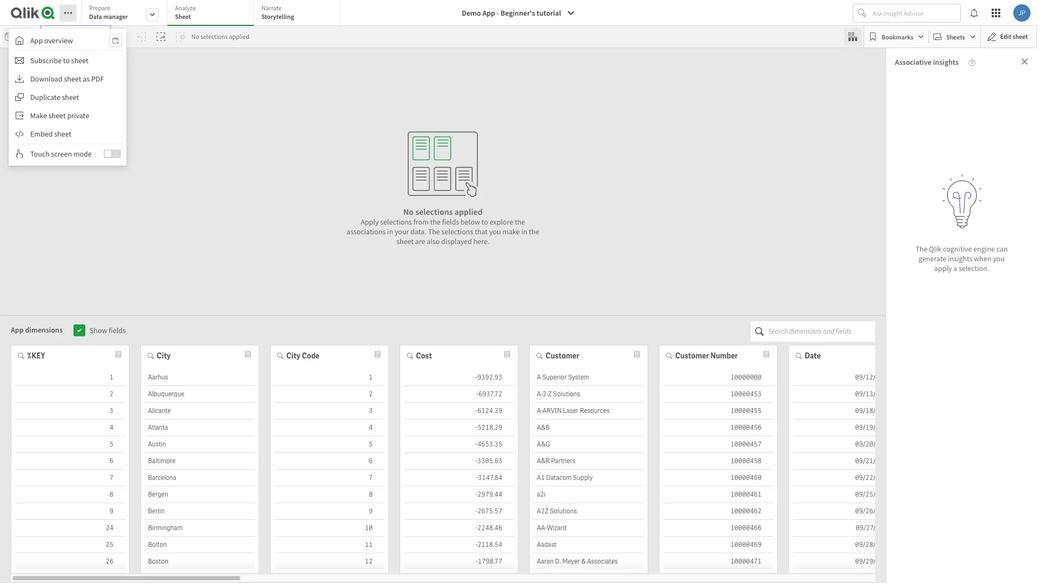 Task type: describe. For each thing, give the bounding box(es) containing it.
tutorial
[[537, 8, 561, 18]]

applied for no selections applied apply selections from the fields below to explore the associations in your data. the selections that you make in the sheet are also displayed here.
[[455, 206, 483, 217]]

-2675.57 option
[[404, 503, 514, 520]]

09/12/2017
[[855, 373, 891, 382]]

the right explore
[[515, 217, 525, 227]]

berlin
[[148, 507, 165, 516]]

touch screen mode button
[[9, 145, 126, 163]]

date
[[805, 351, 821, 361]]

mail 2 image
[[15, 56, 24, 65]]

11 option
[[274, 537, 385, 553]]

data.
[[411, 227, 427, 237]]

dimensions
[[25, 325, 63, 335]]

customer for customer
[[546, 351, 579, 361]]

the inside "no selections applied apply selections from the fields below to explore the associations in your data. the selections that you make in the sheet are also displayed here."
[[428, 227, 440, 237]]

app overview
[[30, 36, 73, 45]]

1 vertical spatial new
[[50, 130, 63, 139]]

boston
[[148, 557, 168, 566]]

narrate storytelling
[[261, 4, 294, 21]]

a2i option
[[534, 486, 644, 503]]

fields inside "no selections applied apply selections from the fields below to explore the associations in your data. the selections that you make in the sheet are also displayed here."
[[442, 217, 459, 227]]

engine
[[974, 244, 995, 254]]

edit sheet button
[[980, 25, 1037, 48]]

app overview button
[[9, 32, 126, 49]]

embed sheet button
[[9, 125, 126, 143]]

3 option for %key
[[15, 403, 125, 419]]

demo
[[462, 8, 481, 18]]

10000460 option
[[663, 470, 774, 486]]

birmingham
[[148, 524, 183, 532]]

&
[[581, 557, 586, 566]]

0 vertical spatial solutions
[[553, 390, 580, 398]]

sheet for embed
[[54, 129, 71, 139]]

10000457 option
[[663, 436, 774, 453]]

aa-wizard
[[537, 524, 567, 532]]

09/13/2017
[[855, 390, 891, 398]]

touch screen mode
[[30, 149, 92, 159]]

- for -4653.35
[[475, 440, 477, 449]]

list box for city
[[145, 369, 255, 583]]

touch image
[[15, 150, 24, 158]]

close selections tool image
[[849, 32, 857, 41]]

copy image
[[15, 93, 24, 102]]

12 option
[[274, 553, 385, 570]]

app for overview
[[30, 36, 43, 45]]

a&b
[[537, 423, 550, 432]]

qlik
[[929, 244, 942, 254]]

tab list inside the no selections applied application
[[81, 0, 344, 27]]

25 option
[[15, 537, 125, 553]]

you inside "no selections applied apply selections from the fields below to explore the associations in your data. the selections that you make in the sheet are also displayed here."
[[489, 227, 501, 237]]

a inside the qlik cognitive engine can generate insights when you apply a selection.
[[953, 264, 957, 273]]

sheet for duplicate
[[62, 92, 79, 102]]

10000458
[[731, 457, 762, 465]]

pdf
[[91, 74, 104, 84]]

your
[[395, 227, 409, 237]]

barcelona
[[148, 473, 176, 482]]

2118.54
[[477, 540, 502, 549]]

12
[[365, 557, 373, 566]]

24 option
[[15, 520, 125, 537]]

10000460
[[731, 473, 762, 482]]

-2979.44 option
[[404, 486, 514, 503]]

analyze
[[175, 4, 196, 12]]

list box for city code
[[274, 369, 385, 583]]

customer for customer number
[[675, 351, 709, 361]]

9 for %key
[[110, 507, 113, 516]]

9 option for %key
[[15, 503, 125, 520]]

3147.84
[[478, 473, 502, 482]]

the right it
[[121, 130, 131, 139]]

atlanta option
[[145, 419, 255, 436]]

wizard
[[547, 524, 567, 532]]

associates
[[587, 557, 618, 566]]

3 for %key
[[110, 406, 113, 415]]

10000471 option
[[663, 553, 774, 570]]

cognitive
[[943, 244, 972, 254]]

aaron
[[537, 557, 554, 566]]

fields inside app dimension 'region'
[[109, 325, 126, 335]]

atlanta
[[148, 423, 168, 432]]

1 vertical spatial to
[[113, 130, 119, 139]]

app dimensions
[[11, 325, 63, 335]]

- for -5218.29
[[475, 423, 478, 432]]

4 option for city code
[[274, 419, 385, 436]]

2 horizontal spatial app
[[482, 8, 495, 18]]

publish image
[[15, 111, 24, 120]]

Search dimensions and fields text field
[[768, 321, 875, 342]]

10000471
[[731, 557, 762, 566]]

-2979.44
[[476, 490, 502, 499]]

sheets button
[[931, 28, 978, 45]]

creating a new note will add it to the current space.
[[16, 130, 178, 139]]

the inside the qlik cognitive engine can generate insights when you apply a selection.
[[916, 244, 928, 254]]

a&g
[[537, 440, 550, 449]]

step forward image
[[157, 32, 166, 41]]

mode
[[73, 149, 92, 159]]

-2118.54 option
[[404, 537, 514, 553]]

demo app - beginner's tutorial
[[462, 8, 561, 18]]

09/28/2017
[[855, 540, 891, 549]]

0 horizontal spatial a
[[44, 130, 48, 139]]

code image
[[15, 130, 24, 138]]

-6124.39
[[475, 406, 502, 415]]

a- for arvin
[[537, 406, 543, 415]]

show fields
[[90, 325, 126, 335]]

selection region
[[0, 48, 897, 551]]

6 option for %key
[[15, 453, 125, 470]]

a1
[[537, 473, 545, 482]]

also
[[427, 237, 440, 246]]

cost
[[416, 351, 432, 361]]

apply
[[934, 264, 952, 273]]

09/27/2017
[[856, 524, 891, 532]]

2 in from the left
[[521, 227, 527, 237]]

7 option for %key
[[15, 470, 125, 486]]

aaron d. meyer & associates option
[[534, 553, 644, 570]]

-2675.57
[[476, 507, 502, 516]]

10000466 option
[[663, 520, 774, 537]]

-5218.29
[[475, 423, 502, 432]]

selections
[[11, 57, 44, 67]]

9392.93
[[477, 373, 502, 382]]

-5218.29 option
[[404, 419, 514, 436]]

10000455 option
[[663, 403, 774, 419]]

-6937.72 option
[[404, 386, 514, 403]]

list box for customer
[[534, 369, 644, 583]]

- for -3147.84
[[476, 473, 478, 482]]

new inside button
[[49, 96, 62, 106]]

aa-
[[537, 524, 547, 532]]

1 for city code
[[369, 373, 373, 382]]

city for city code
[[286, 351, 300, 361]]

customer number
[[675, 351, 738, 361]]

list box for cost
[[404, 369, 514, 583]]

10000456
[[731, 423, 762, 432]]

10000000 option
[[663, 369, 774, 386]]

you inside the qlik cognitive engine can generate insights when you apply a selection.
[[993, 254, 1005, 264]]

a- for 2-
[[537, 390, 543, 398]]

10 option
[[274, 520, 385, 537]]

private
[[67, 111, 89, 120]]

duplicate sheet
[[30, 92, 79, 102]]

6 for %key
[[110, 457, 113, 465]]

aadast
[[537, 540, 557, 549]]

9 option for city code
[[274, 503, 385, 520]]

apply
[[361, 217, 379, 227]]

5 for city code
[[369, 440, 373, 449]]

the right make
[[529, 227, 539, 237]]

associative
[[895, 57, 932, 67]]

9 for city code
[[369, 507, 373, 516]]

2979.44
[[478, 490, 502, 499]]

app dimension region
[[0, 316, 907, 583]]

no selections applied application
[[0, 0, 1037, 583]]

sheet inside "no selections applied apply selections from the fields below to explore the associations in your data. the selections that you make in the sheet are also displayed here."
[[396, 237, 414, 246]]

no selections applied apply selections from the fields below to explore the associations in your data. the selections that you make in the sheet are also displayed here.
[[347, 206, 539, 246]]

- for -6937.72
[[476, 390, 479, 398]]

6 for city code
[[369, 457, 373, 465]]

the right the from
[[430, 217, 441, 227]]

1 in from the left
[[387, 227, 393, 237]]

as
[[83, 74, 90, 84]]

download sheet as pdf
[[30, 74, 104, 84]]

will
[[81, 130, 92, 139]]

4 option for %key
[[15, 419, 125, 436]]

bookmarks
[[882, 33, 913, 41]]

10000453
[[731, 390, 762, 398]]

24
[[106, 524, 113, 532]]

09/26/2017
[[855, 507, 891, 516]]

bolton
[[148, 540, 167, 549]]

-9392.93
[[475, 373, 502, 382]]

- for -9392.93
[[475, 373, 477, 382]]

show
[[90, 325, 107, 335]]

list box for %key
[[15, 369, 125, 583]]

4 for %key
[[110, 423, 113, 432]]

storytelling
[[261, 12, 294, 21]]

10
[[365, 524, 373, 532]]

number
[[711, 351, 738, 361]]

1798.77
[[478, 557, 502, 566]]

1 vertical spatial note
[[65, 130, 79, 139]]



Task type: locate. For each thing, give the bounding box(es) containing it.
- inside -6937.72 option
[[476, 390, 479, 398]]

0 vertical spatial fields
[[442, 217, 459, 227]]

app for dimensions
[[11, 325, 24, 335]]

list box containing aarhus
[[145, 369, 255, 583]]

1 1 option from the left
[[15, 369, 125, 386]]

0 horizontal spatial you
[[489, 227, 501, 237]]

1 9 option from the left
[[15, 503, 125, 520]]

note left will
[[65, 130, 79, 139]]

- down -6124.39
[[475, 423, 478, 432]]

a right "creating"
[[44, 130, 48, 139]]

a right apply
[[953, 264, 957, 273]]

- inside -2675.57 option
[[476, 507, 477, 516]]

10000453 option
[[663, 386, 774, 403]]

generate
[[919, 254, 946, 264]]

-1798.77 option
[[404, 553, 514, 570]]

0 horizontal spatial 7
[[110, 473, 113, 482]]

screen
[[51, 149, 72, 159]]

1 list box from the left
[[15, 369, 125, 583]]

1 8 from the left
[[110, 490, 113, 499]]

2 vertical spatial app
[[11, 325, 24, 335]]

-4653.35 option
[[404, 436, 514, 453]]

sheet inside button
[[48, 111, 66, 120]]

app right the demo
[[482, 8, 495, 18]]

new down make sheet private
[[50, 130, 63, 139]]

0 horizontal spatial 4 option
[[15, 419, 125, 436]]

sheet for edit
[[1013, 32, 1028, 41]]

9 option up 25 option
[[15, 503, 125, 520]]

1 3 option from the left
[[15, 403, 125, 419]]

5 option for %key
[[15, 436, 125, 453]]

1 horizontal spatial customer
[[675, 351, 709, 361]]

sheet left as
[[64, 74, 81, 84]]

1 1 from the left
[[110, 373, 113, 382]]

-3305.63 option
[[404, 453, 514, 470]]

sheet down make sheet private
[[54, 129, 71, 139]]

10000469
[[731, 540, 762, 549]]

- inside -1798.77 'option'
[[476, 557, 478, 566]]

new
[[49, 96, 62, 106], [50, 130, 63, 139]]

sheet for download
[[64, 74, 81, 84]]

1 5 option from the left
[[15, 436, 125, 453]]

to right below
[[482, 217, 488, 227]]

25
[[106, 540, 113, 549]]

- for -2675.57
[[476, 507, 477, 516]]

from
[[414, 217, 429, 227]]

8 option
[[15, 486, 125, 503], [274, 486, 385, 503]]

0 horizontal spatial 8 option
[[15, 486, 125, 503]]

city left code
[[286, 351, 300, 361]]

- for -2979.44
[[476, 490, 478, 499]]

-9392.93 option
[[404, 369, 514, 386]]

- inside -3305.63 option
[[476, 457, 477, 465]]

a superior system
[[537, 373, 589, 382]]

0 horizontal spatial 6 option
[[15, 453, 125, 470]]

0 vertical spatial note
[[64, 96, 78, 106]]

note inside create new note button
[[64, 96, 78, 106]]

1 option down %key at the left bottom
[[15, 369, 125, 386]]

new up make sheet private
[[49, 96, 62, 106]]

- for -1798.77
[[476, 557, 478, 566]]

that
[[475, 227, 488, 237]]

1 vertical spatial insights
[[948, 254, 973, 264]]

8 up 10
[[369, 490, 373, 499]]

0 vertical spatial applied
[[229, 32, 250, 41]]

2 6 from the left
[[369, 457, 373, 465]]

1 horizontal spatial in
[[521, 227, 527, 237]]

0 horizontal spatial the
[[428, 227, 440, 237]]

1 horizontal spatial a
[[953, 264, 957, 273]]

3 option
[[15, 403, 125, 419], [274, 403, 385, 419]]

1 horizontal spatial 7 option
[[274, 470, 385, 486]]

- for -6124.39
[[475, 406, 477, 415]]

analyze sheet
[[175, 4, 196, 21]]

2 option down code
[[274, 386, 385, 403]]

0 horizontal spatial fields
[[109, 325, 126, 335]]

applied inside "no selections applied apply selections from the fields below to explore the associations in your data. the selections that you make in the sheet are also displayed here."
[[455, 206, 483, 217]]

1 option for city code
[[274, 369, 385, 386]]

1 city from the left
[[157, 351, 171, 361]]

1 horizontal spatial 5
[[369, 440, 373, 449]]

1 vertical spatial app
[[30, 36, 43, 45]]

laser
[[563, 406, 579, 415]]

1 6 from the left
[[110, 457, 113, 465]]

2 for %key
[[110, 390, 113, 398]]

6
[[110, 457, 113, 465], [369, 457, 373, 465]]

aaron d. meyer & associates
[[537, 557, 618, 566]]

in left your
[[387, 227, 393, 237]]

0 horizontal spatial 2 option
[[15, 386, 125, 403]]

8 up the 24
[[110, 490, 113, 499]]

9
[[110, 507, 113, 516], [369, 507, 373, 516]]

1 2 option from the left
[[15, 386, 125, 403]]

fields right show
[[109, 325, 126, 335]]

1 horizontal spatial city
[[286, 351, 300, 361]]

3 for city code
[[369, 406, 373, 415]]

0 horizontal spatial in
[[387, 227, 393, 237]]

3 option for city code
[[274, 403, 385, 419]]

space.
[[158, 130, 178, 139]]

0 horizontal spatial 1 option
[[15, 369, 125, 386]]

the left qlik
[[916, 244, 928, 254]]

0 horizontal spatial city
[[157, 351, 171, 361]]

no inside "no selections applied apply selections from the fields below to explore the associations in your data. the selections that you make in the sheet are also displayed here."
[[403, 206, 414, 217]]

2 7 from the left
[[369, 473, 373, 482]]

1 vertical spatial a
[[953, 264, 957, 273]]

app left dimensions
[[11, 325, 24, 335]]

1 horizontal spatial fields
[[442, 217, 459, 227]]

sheet down download sheet as pdf button
[[62, 92, 79, 102]]

2 8 from the left
[[369, 490, 373, 499]]

1 vertical spatial fields
[[109, 325, 126, 335]]

a-arvin laser resources
[[537, 406, 610, 415]]

1 horizontal spatial 3
[[369, 406, 373, 415]]

1 horizontal spatial 4
[[369, 423, 373, 432]]

a&r
[[537, 457, 550, 465]]

5 option for city code
[[274, 436, 385, 453]]

6 option
[[15, 453, 125, 470], [274, 453, 385, 470]]

app overview
              - open in new tab image
[[112, 36, 119, 45]]

selections left that
[[441, 227, 473, 237]]

- for -2118.54
[[476, 540, 477, 549]]

0 horizontal spatial 5 option
[[15, 436, 125, 453]]

2 2 from the left
[[369, 390, 373, 398]]

1 a- from the top
[[537, 390, 543, 398]]

0 vertical spatial a
[[44, 130, 48, 139]]

0 horizontal spatial 9 option
[[15, 503, 125, 520]]

- inside -2118.54 'option'
[[476, 540, 477, 549]]

tab list
[[81, 0, 344, 27]]

26
[[106, 557, 113, 566]]

- down -2118.54
[[476, 557, 478, 566]]

home image
[[15, 36, 24, 45]]

it
[[107, 130, 111, 139]]

narrate
[[261, 4, 282, 12]]

2 5 from the left
[[369, 440, 373, 449]]

1 horizontal spatial 9
[[369, 507, 373, 516]]

0 vertical spatial no
[[191, 32, 199, 41]]

- up -6124.39
[[476, 390, 479, 398]]

- left the beginner's
[[497, 8, 499, 18]]

1 horizontal spatial 8 option
[[274, 486, 385, 503]]

2 3 from the left
[[369, 406, 373, 415]]

no for no selections applied apply selections from the fields below to explore the associations in your data. the selections that you make in the sheet are also displayed here.
[[403, 206, 414, 217]]

1 vertical spatial the
[[916, 244, 928, 254]]

10000461 option
[[663, 486, 774, 503]]

city up aarhus
[[157, 351, 171, 361]]

2 4 option from the left
[[274, 419, 385, 436]]

0 horizontal spatial customer
[[546, 351, 579, 361]]

resources
[[580, 406, 610, 415]]

a
[[44, 130, 48, 139], [953, 264, 957, 273]]

1 8 option from the left
[[15, 486, 125, 503]]

here.
[[473, 237, 489, 246]]

meyer
[[562, 557, 580, 566]]

0 horizontal spatial app
[[11, 325, 24, 335]]

7 option up the 24 option on the left
[[15, 470, 125, 486]]

no for no selections applied
[[191, 32, 199, 41]]

solutions up wizard
[[550, 507, 577, 516]]

partners
[[551, 457, 576, 465]]

1 7 option from the left
[[15, 470, 125, 486]]

0 horizontal spatial 8
[[110, 490, 113, 499]]

are
[[415, 237, 425, 246]]

austin
[[148, 440, 166, 449]]

2 4 from the left
[[369, 423, 373, 432]]

4 option
[[15, 419, 125, 436], [274, 419, 385, 436]]

alicante
[[148, 406, 171, 415]]

1 vertical spatial a-
[[537, 406, 543, 415]]

4 for city code
[[369, 423, 373, 432]]

10000000
[[731, 373, 762, 382]]

- down -4653.35
[[476, 457, 477, 465]]

1 option for %key
[[15, 369, 125, 386]]

10000469 option
[[663, 537, 774, 553]]

0 horizontal spatial no
[[191, 32, 199, 41]]

create new note
[[26, 96, 78, 106]]

0 horizontal spatial applied
[[229, 32, 250, 41]]

a-
[[537, 390, 543, 398], [537, 406, 543, 415]]

city for city
[[157, 351, 171, 361]]

09/21/2017
[[855, 457, 891, 465]]

4 list box from the left
[[404, 369, 514, 583]]

list box containing 10000000
[[663, 369, 774, 583]]

9 option
[[15, 503, 125, 520], [274, 503, 385, 520]]

app
[[482, 8, 495, 18], [30, 36, 43, 45], [11, 325, 24, 335]]

to inside subscribe to sheet button
[[63, 56, 70, 65]]

8 option up the 24 option on the left
[[15, 486, 125, 503]]

note up make sheet private button
[[64, 96, 78, 106]]

5 list box from the left
[[534, 369, 644, 583]]

1 horizontal spatial applied
[[455, 206, 483, 217]]

below
[[461, 217, 480, 227]]

-3147.84
[[476, 473, 502, 482]]

0 vertical spatial the
[[428, 227, 440, 237]]

0 horizontal spatial 3 option
[[15, 403, 125, 419]]

1 horizontal spatial 1 option
[[274, 369, 385, 386]]

download sheet as pdf button
[[9, 70, 126, 88]]

0 vertical spatial new
[[49, 96, 62, 106]]

1 7 from the left
[[110, 473, 113, 482]]

10000456 option
[[663, 419, 774, 436]]

bergen option
[[145, 486, 255, 503]]

sheet down create new note at the left of the page
[[48, 111, 66, 120]]

sheet left are
[[396, 237, 414, 246]]

customer left 'number'
[[675, 351, 709, 361]]

1 5 from the left
[[110, 440, 113, 449]]

6937.72
[[479, 390, 502, 398]]

no down analyze sheet
[[191, 32, 199, 41]]

fields
[[442, 217, 459, 227], [109, 325, 126, 335]]

a
[[537, 373, 541, 382]]

7 for city code
[[369, 473, 373, 482]]

1 horizontal spatial app
[[30, 36, 43, 45]]

7 option for city code
[[274, 470, 385, 486]]

1 6 option from the left
[[15, 453, 125, 470]]

solutions right z
[[553, 390, 580, 398]]

2 vertical spatial to
[[482, 217, 488, 227]]

2 9 option from the left
[[274, 503, 385, 520]]

8 for %key
[[110, 490, 113, 499]]

2 customer from the left
[[675, 351, 709, 361]]

list box
[[15, 369, 125, 583], [145, 369, 255, 583], [274, 369, 385, 583], [404, 369, 514, 583], [534, 369, 644, 583], [663, 369, 774, 583], [793, 369, 903, 583]]

10000457
[[731, 440, 762, 449]]

- for -3305.63
[[476, 457, 477, 465]]

system
[[568, 373, 589, 382]]

0 horizontal spatial 4
[[110, 423, 113, 432]]

- down -5218.29
[[475, 440, 477, 449]]

9 option up 11 option
[[274, 503, 385, 520]]

1 option
[[15, 369, 125, 386], [274, 369, 385, 386]]

1 horizontal spatial 9 option
[[274, 503, 385, 520]]

1 vertical spatial you
[[993, 254, 1005, 264]]

2 horizontal spatial to
[[482, 217, 488, 227]]

selection.
[[959, 264, 989, 273]]

0 horizontal spatial 7 option
[[15, 470, 125, 486]]

2 9 from the left
[[369, 507, 373, 516]]

10000458 option
[[663, 453, 774, 470]]

0 horizontal spatial 3
[[110, 406, 113, 415]]

2 8 option from the left
[[274, 486, 385, 503]]

edit
[[1000, 32, 1011, 41]]

7 option up 10 option
[[274, 470, 385, 486]]

fields left below
[[442, 217, 459, 227]]

the right the data.
[[428, 227, 440, 237]]

1 vertical spatial no
[[403, 206, 414, 217]]

associations
[[347, 227, 386, 237]]

8 option for city code
[[274, 486, 385, 503]]

0 horizontal spatial to
[[63, 56, 70, 65]]

1 horizontal spatial 4 option
[[274, 419, 385, 436]]

list box containing -9392.93
[[404, 369, 514, 583]]

-1798.77
[[476, 557, 502, 566]]

2 6 option from the left
[[274, 453, 385, 470]]

insights left when
[[948, 254, 973, 264]]

2 for city code
[[369, 390, 373, 398]]

2 5 option from the left
[[274, 436, 385, 453]]

8
[[110, 490, 113, 499], [369, 490, 373, 499]]

sheet for make
[[48, 111, 66, 120]]

1 4 from the left
[[110, 423, 113, 432]]

2 2 option from the left
[[274, 386, 385, 403]]

1 horizontal spatial 6
[[369, 457, 373, 465]]

insights down sheets button
[[933, 57, 959, 67]]

- inside -4653.35 option
[[475, 440, 477, 449]]

to up download sheet as pdf
[[63, 56, 70, 65]]

current
[[133, 130, 156, 139]]

0 horizontal spatial 9
[[110, 507, 113, 516]]

1 2 from the left
[[110, 390, 113, 398]]

1 horizontal spatial 7
[[369, 473, 373, 482]]

0 horizontal spatial 1
[[110, 373, 113, 382]]

tab list containing prepare
[[81, 0, 344, 27]]

you right that
[[489, 227, 501, 237]]

%key
[[27, 351, 45, 361]]

sheet up as
[[71, 56, 88, 65]]

- inside -9392.93 option
[[475, 373, 477, 382]]

1 horizontal spatial to
[[113, 130, 119, 139]]

sheet right the edit
[[1013, 32, 1028, 41]]

no up your
[[403, 206, 414, 217]]

2 a- from the top
[[537, 406, 543, 415]]

selections right step forward icon on the top
[[200, 32, 228, 41]]

a1 datacom supply
[[537, 473, 593, 482]]

in right make
[[521, 227, 527, 237]]

0 horizontal spatial 2
[[110, 390, 113, 398]]

note
[[64, 96, 78, 106], [65, 130, 79, 139]]

-3305.63
[[476, 457, 502, 465]]

1 horizontal spatial the
[[916, 244, 928, 254]]

data
[[89, 12, 102, 21]]

1 horizontal spatial 2
[[369, 390, 373, 398]]

list box for customer number
[[663, 369, 774, 583]]

app inside 'region'
[[11, 325, 24, 335]]

7 for %key
[[110, 473, 113, 482]]

manager
[[103, 12, 128, 21]]

2
[[110, 390, 113, 398], [369, 390, 373, 398]]

1 horizontal spatial 1
[[369, 373, 373, 382]]

insights inside the qlik cognitive engine can generate insights when you apply a selection.
[[948, 254, 973, 264]]

1 horizontal spatial no
[[403, 206, 414, 217]]

- up -6937.72
[[475, 373, 477, 382]]

6 list box from the left
[[663, 369, 774, 583]]

a- left z
[[537, 390, 543, 398]]

z
[[548, 390, 552, 398]]

make
[[30, 111, 47, 120]]

you right when
[[993, 254, 1005, 264]]

10000462 option
[[663, 503, 774, 520]]

9 up 10
[[369, 507, 373, 516]]

embed
[[30, 129, 53, 139]]

Ask Insight Advisor text field
[[871, 4, 960, 22]]

2 1 from the left
[[369, 373, 373, 382]]

list box containing 09/12/2017
[[793, 369, 903, 583]]

- for -2248.46
[[476, 524, 478, 532]]

5 option
[[15, 436, 125, 453], [274, 436, 385, 453]]

1 3 from the left
[[110, 406, 113, 415]]

create new note button
[[4, 84, 190, 118]]

1 vertical spatial applied
[[455, 206, 483, 217]]

10000462
[[731, 507, 762, 516]]

aarhus
[[148, 373, 168, 382]]

download image
[[15, 75, 24, 83]]

to inside "no selections applied apply selections from the fields below to explore the associations in your data. the selections that you make in the sheet are also displayed here."
[[482, 217, 488, 227]]

prepare data manager
[[89, 4, 128, 21]]

8 option up 10 option
[[274, 486, 385, 503]]

- inside "-2248.46" option
[[476, 524, 478, 532]]

0 vertical spatial insights
[[933, 57, 959, 67]]

2 7 option from the left
[[274, 470, 385, 486]]

1 for %key
[[110, 373, 113, 382]]

0 horizontal spatial 6
[[110, 457, 113, 465]]

2 option
[[15, 386, 125, 403], [274, 386, 385, 403]]

applied for no selections applied
[[229, 32, 250, 41]]

baltimore
[[148, 457, 175, 465]]

1 vertical spatial solutions
[[550, 507, 577, 516]]

list box containing a superior system
[[534, 369, 644, 583]]

1 horizontal spatial 3 option
[[274, 403, 385, 419]]

- up -2118.54
[[476, 524, 478, 532]]

a-2-z solutions
[[537, 390, 580, 398]]

customer up 'a superior system'
[[546, 351, 579, 361]]

1 horizontal spatial 6 option
[[274, 453, 385, 470]]

a- up a&b
[[537, 406, 543, 415]]

make
[[502, 227, 520, 237]]

2 city from the left
[[286, 351, 300, 361]]

edit sheet
[[1000, 32, 1028, 41]]

a2z
[[537, 507, 549, 516]]

selections up the data.
[[415, 206, 453, 217]]

0 vertical spatial a-
[[537, 390, 543, 398]]

app right home icon
[[30, 36, 43, 45]]

1 horizontal spatial 5 option
[[274, 436, 385, 453]]

2 option down %key at the left bottom
[[15, 386, 125, 403]]

0 horizontal spatial 5
[[110, 440, 113, 449]]

2 3 option from the left
[[274, 403, 385, 419]]

to right it
[[113, 130, 119, 139]]

0 vertical spatial to
[[63, 56, 70, 65]]

-3147.84 option
[[404, 470, 514, 486]]

2 list box from the left
[[145, 369, 255, 583]]

sheet
[[1013, 32, 1028, 41], [71, 56, 88, 65], [64, 74, 81, 84], [62, 92, 79, 102], [48, 111, 66, 120], [54, 129, 71, 139], [396, 237, 414, 246]]

- down -2248.46
[[476, 540, 477, 549]]

2 1 option from the left
[[274, 369, 385, 386]]

to
[[63, 56, 70, 65], [113, 130, 119, 139], [482, 217, 488, 227]]

city code
[[286, 351, 319, 361]]

- up -5218.29
[[475, 406, 477, 415]]

0 vertical spatial you
[[489, 227, 501, 237]]

-2248.46 option
[[404, 520, 514, 537]]

personal
[[26, 56, 54, 66]]

when
[[974, 254, 992, 264]]

09/20/2017
[[855, 440, 891, 449]]

- inside -5218.29 option
[[475, 423, 478, 432]]

8 for city code
[[369, 490, 373, 499]]

- inside -3147.84 option
[[476, 473, 478, 482]]

3 list box from the left
[[274, 369, 385, 583]]

-2118.54
[[476, 540, 502, 549]]

boston option
[[145, 553, 255, 570]]

2 option for city code
[[274, 386, 385, 403]]

2 option for %key
[[15, 386, 125, 403]]

1 4 option from the left
[[15, 419, 125, 436]]

- inside demo app - beginner's tutorial button
[[497, 8, 499, 18]]

7 up 10
[[369, 473, 373, 482]]

7 list box from the left
[[793, 369, 903, 583]]

selections left the from
[[380, 217, 412, 227]]

1 option down code
[[274, 369, 385, 386]]

- down the '-3305.63'
[[476, 473, 478, 482]]

7 up the 24
[[110, 473, 113, 482]]

3305.63
[[477, 457, 502, 465]]

bookmarks button
[[867, 28, 926, 45]]

5 for %key
[[110, 440, 113, 449]]

a&b option
[[534, 419, 644, 436]]

- inside -2979.44 option
[[476, 490, 478, 499]]

list box for date
[[793, 369, 903, 583]]

- up -2248.46
[[476, 507, 477, 516]]

1 horizontal spatial you
[[993, 254, 1005, 264]]

6 option for city code
[[274, 453, 385, 470]]

7 option
[[15, 470, 125, 486], [274, 470, 385, 486]]

1 horizontal spatial 8
[[369, 490, 373, 499]]

9 up the 24
[[110, 507, 113, 516]]

- up "-2675.57"
[[476, 490, 478, 499]]

1 customer from the left
[[546, 351, 579, 361]]

8 option for %key
[[15, 486, 125, 503]]

1 horizontal spatial 2 option
[[274, 386, 385, 403]]

1 9 from the left
[[110, 507, 113, 516]]

0 vertical spatial app
[[482, 8, 495, 18]]

26 option
[[15, 553, 125, 570]]



Task type: vqa. For each thing, say whether or not it's contained in the screenshot.
demo app - beginner's tutorial(1) Button
no



